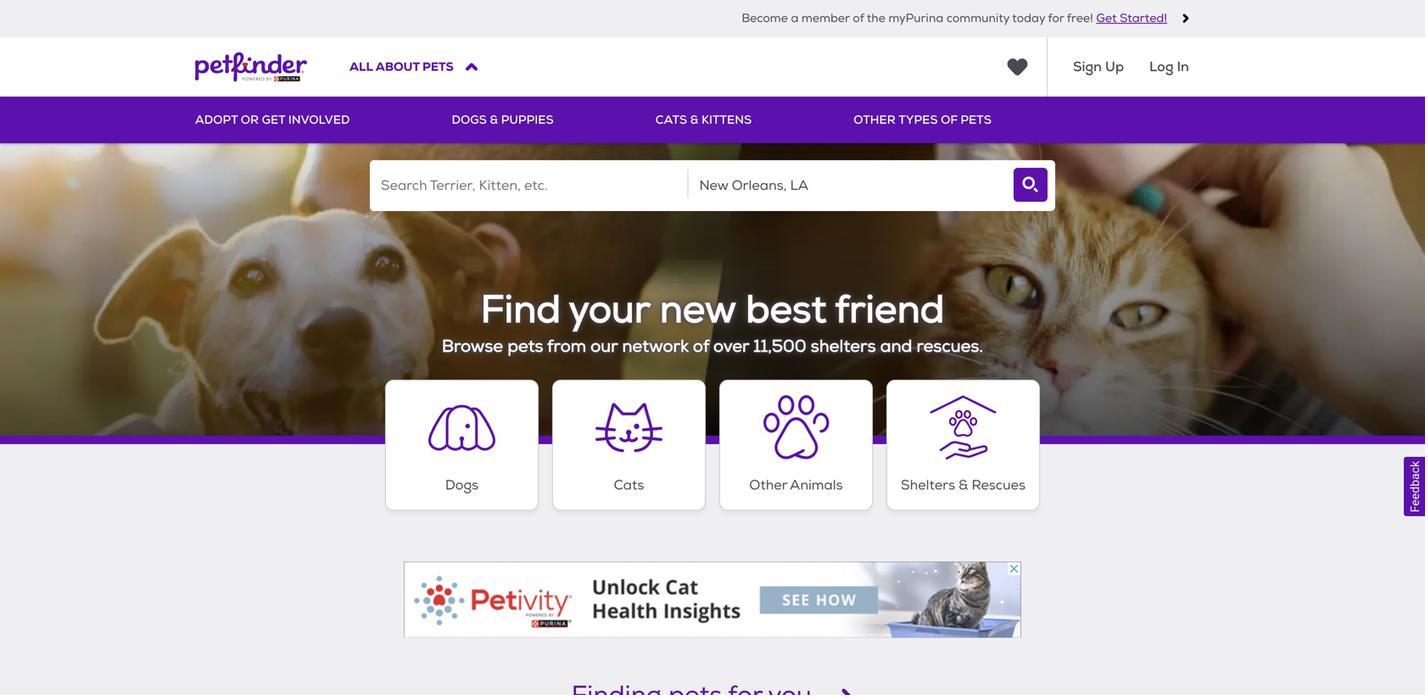 Task type: locate. For each thing, give the bounding box(es) containing it.
1 horizontal spatial cats
[[656, 112, 688, 128]]

pets
[[423, 59, 454, 75], [961, 112, 992, 128]]

adopt or get involved link
[[195, 97, 350, 143]]

pets right 'about'
[[423, 59, 454, 75]]

cats for cats
[[614, 477, 644, 494]]

get inside primary element
[[262, 112, 285, 128]]

dogs link
[[385, 380, 539, 511]]

pets inside dropdown button
[[423, 59, 454, 75]]

of inside find your new best friend browse pets from our network of over 11,500 shelters and rescues.
[[693, 336, 709, 358]]

friend
[[835, 286, 945, 334]]

other
[[854, 112, 896, 128], [750, 477, 788, 494]]

pets inside primary element
[[961, 112, 992, 128]]

rescues.
[[917, 336, 984, 358]]

advertisement element
[[404, 562, 1022, 639]]

& for rescues
[[959, 477, 969, 494]]

0 horizontal spatial get
[[262, 112, 285, 128]]

11,500
[[754, 336, 807, 358]]

get right or
[[262, 112, 285, 128]]

today
[[1013, 11, 1046, 26]]

pets right types
[[961, 112, 992, 128]]

0 vertical spatial pets
[[423, 59, 454, 75]]

1 vertical spatial other
[[750, 477, 788, 494]]

types
[[899, 112, 938, 128]]

1 horizontal spatial of
[[853, 11, 864, 26]]

1 horizontal spatial other
[[854, 112, 896, 128]]

for
[[1048, 11, 1065, 26]]

of
[[853, 11, 864, 26], [941, 112, 958, 128], [693, 336, 709, 358]]

of left over
[[693, 336, 709, 358]]

& for puppies
[[490, 112, 498, 128]]

2 horizontal spatial &
[[959, 477, 969, 494]]

other left animals
[[750, 477, 788, 494]]

1 horizontal spatial &
[[690, 112, 699, 128]]

0 horizontal spatial &
[[490, 112, 498, 128]]

animals
[[790, 477, 843, 494]]

& left kittens
[[690, 112, 699, 128]]

1 vertical spatial get
[[262, 112, 285, 128]]

shelters
[[811, 336, 876, 358]]

1 vertical spatial cats
[[614, 477, 644, 494]]

involved
[[288, 112, 350, 128]]

other inside button
[[750, 477, 788, 494]]

other inside primary element
[[854, 112, 896, 128]]

sign up link
[[1074, 56, 1124, 78]]

shelters & rescues
[[901, 477, 1026, 494]]

other types of pets link
[[854, 97, 992, 143]]

started!
[[1120, 11, 1168, 26]]

0 vertical spatial other
[[854, 112, 896, 128]]

& left puppies
[[490, 112, 498, 128]]

get right free!
[[1097, 11, 1117, 26]]

get
[[1097, 11, 1117, 26], [262, 112, 285, 128]]

2 horizontal spatial of
[[941, 112, 958, 128]]

cats & kittens link
[[656, 97, 752, 143]]

&
[[490, 112, 498, 128], [690, 112, 699, 128], [959, 477, 969, 494]]

0 vertical spatial get
[[1097, 11, 1117, 26]]

0 horizontal spatial cats
[[614, 477, 644, 494]]

1 vertical spatial pets
[[961, 112, 992, 128]]

& left rescues
[[959, 477, 969, 494]]

become a member of the mypurina community today for free! get started!
[[742, 11, 1168, 26]]

your
[[569, 286, 650, 334]]

and
[[881, 336, 913, 358]]

dogs & puppies
[[452, 112, 554, 128]]

log in
[[1150, 58, 1190, 76]]

cats
[[656, 112, 688, 128], [614, 477, 644, 494]]

cats & kittens
[[656, 112, 752, 128]]

best
[[746, 286, 827, 334]]

0 vertical spatial cats
[[656, 112, 688, 128]]

sign
[[1074, 58, 1102, 76]]

0 horizontal spatial other
[[750, 477, 788, 494]]

cats inside primary element
[[656, 112, 688, 128]]

of left the
[[853, 11, 864, 26]]

0 horizontal spatial of
[[693, 336, 709, 358]]

other left types
[[854, 112, 896, 128]]

free!
[[1067, 11, 1094, 26]]

sign up
[[1074, 58, 1124, 76]]

shelters & rescues link
[[887, 380, 1040, 511]]

cats inside "link"
[[614, 477, 644, 494]]

0 vertical spatial dogs
[[452, 112, 487, 128]]

dogs inside primary element
[[452, 112, 487, 128]]

other for other types of pets
[[854, 112, 896, 128]]

adopt or get involved
[[195, 112, 350, 128]]

1 horizontal spatial pets
[[961, 112, 992, 128]]

of right types
[[941, 112, 958, 128]]

dogs
[[452, 112, 487, 128], [445, 477, 479, 494]]

network
[[622, 336, 689, 358]]

2 vertical spatial of
[[693, 336, 709, 358]]

1 vertical spatial dogs
[[445, 477, 479, 494]]

1 vertical spatial of
[[941, 112, 958, 128]]

0 horizontal spatial pets
[[423, 59, 454, 75]]



Task type: describe. For each thing, give the bounding box(es) containing it.
up
[[1106, 58, 1124, 76]]

all about pets button
[[350, 58, 478, 77]]

new
[[660, 286, 736, 334]]

dogs & puppies link
[[452, 97, 554, 143]]

all about pets
[[350, 59, 454, 75]]

become
[[742, 11, 788, 26]]

in
[[1177, 58, 1190, 76]]

other types of pets
[[854, 112, 992, 128]]

cats link
[[552, 380, 706, 511]]

our
[[591, 336, 618, 358]]

Search Terrier, Kitten, etc. text field
[[370, 160, 688, 211]]

0 vertical spatial of
[[853, 11, 864, 26]]

a
[[791, 11, 799, 26]]

about
[[376, 59, 420, 75]]

pets
[[508, 336, 544, 358]]

shelters
[[901, 477, 956, 494]]

the
[[867, 11, 886, 26]]

rescues
[[972, 477, 1026, 494]]

Enter City, State, or ZIP text field
[[689, 160, 1006, 211]]

1 horizontal spatial get
[[1097, 11, 1117, 26]]

member
[[802, 11, 850, 26]]

kittens
[[702, 112, 752, 128]]

all
[[350, 59, 373, 75]]

dogs for dogs
[[445, 477, 479, 494]]

other animals
[[750, 477, 843, 494]]

log in link
[[1150, 56, 1190, 78]]

of inside primary element
[[941, 112, 958, 128]]

other for other animals
[[750, 477, 788, 494]]

find
[[481, 286, 561, 334]]

community
[[947, 11, 1010, 26]]

& for kittens
[[690, 112, 699, 128]]

or
[[241, 112, 259, 128]]

from
[[547, 336, 587, 358]]

browse
[[442, 336, 503, 358]]

mypurina
[[889, 11, 944, 26]]

other animals button
[[720, 380, 873, 511]]

log
[[1150, 58, 1174, 76]]

adopt
[[195, 112, 238, 128]]

puppies
[[501, 112, 554, 128]]

over
[[714, 336, 749, 358]]

cats for cats & kittens
[[656, 112, 688, 128]]

find your new best friend browse pets from our network of over 11,500 shelters and rescues.
[[442, 286, 984, 358]]

primary element
[[195, 97, 1231, 143]]

dogs for dogs & puppies
[[452, 112, 487, 128]]

petfinder logo image
[[195, 37, 307, 97]]



Task type: vqa. For each thing, say whether or not it's contained in the screenshot.
'Find your new best friend Browse pets from our network of over 11,500 shelters and rescues.'
yes



